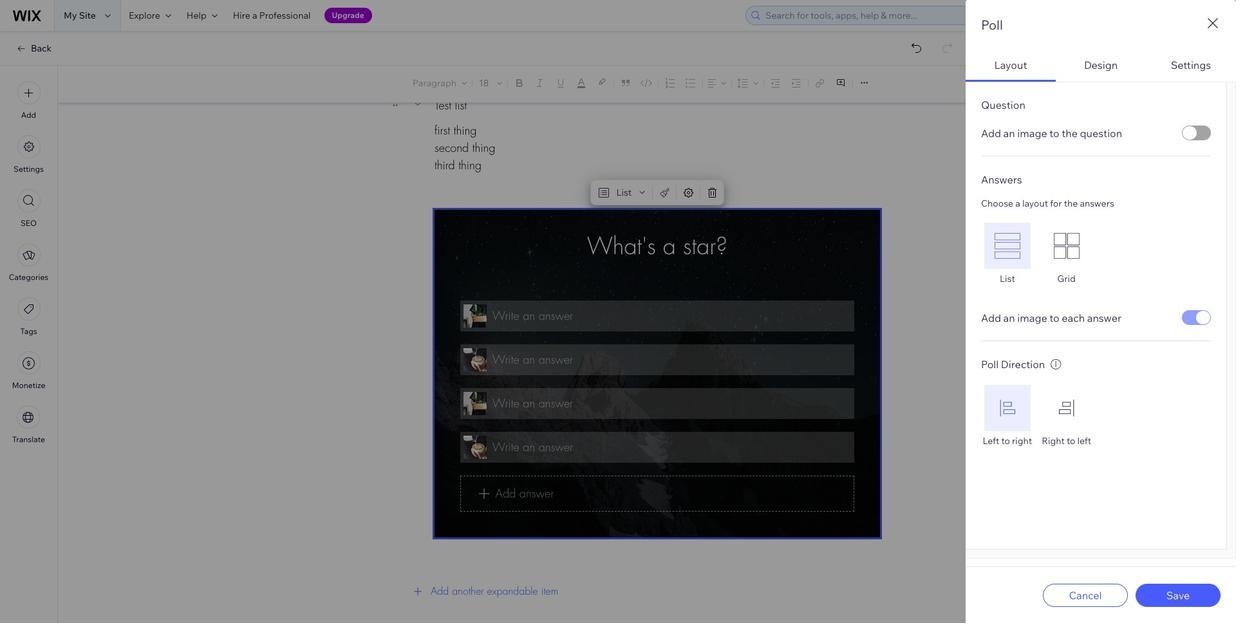 Task type: vqa. For each thing, say whether or not it's contained in the screenshot.
top List
yes



Task type: describe. For each thing, give the bounding box(es) containing it.
paragraph button
[[410, 74, 470, 92]]

left to right
[[983, 435, 1033, 447]]

save button
[[1136, 584, 1221, 607]]

1 vertical spatial settings
[[14, 164, 44, 174]]

add button
[[17, 81, 40, 120]]

list
[[455, 98, 467, 112]]

my site
[[64, 10, 96, 21]]

list box containing list
[[982, 223, 1212, 285]]

cancel button
[[1044, 584, 1129, 607]]

image for each
[[1018, 311, 1048, 324]]

site
[[79, 10, 96, 21]]

test list
[[435, 98, 467, 112]]

poll direction
[[982, 358, 1046, 371]]

tags button
[[17, 298, 40, 336]]

Search for tools, apps, help & more... field
[[762, 6, 1060, 24]]

an for add an image to each answer
[[1004, 311, 1016, 324]]

design
[[1085, 58, 1118, 71]]

answers
[[982, 173, 1023, 186]]

to left question
[[1050, 127, 1060, 139]]

each
[[1062, 311, 1085, 324]]

add an image to each answer
[[982, 311, 1122, 324]]

design button
[[1056, 50, 1147, 82]]

for
[[1051, 198, 1062, 209]]

hire a professional
[[233, 10, 311, 21]]

right
[[1013, 435, 1033, 447]]

upgrade
[[332, 10, 364, 20]]

help
[[187, 10, 207, 21]]

add for add
[[21, 110, 36, 120]]

monetize
[[12, 381, 45, 390]]

menu containing add
[[0, 73, 57, 452]]

back
[[31, 43, 52, 54]]

add for add an image to the question
[[982, 127, 1002, 139]]

notes button
[[1160, 75, 1212, 93]]

a for professional
[[252, 10, 257, 21]]

list inside button
[[617, 187, 632, 198]]

expandable
[[487, 585, 538, 599]]

add for add another expandable item
[[431, 585, 449, 599]]

choose
[[982, 198, 1014, 209]]

first thing second thing third thing
[[435, 123, 496, 173]]

monetize button
[[12, 352, 45, 390]]

list box containing left to right
[[982, 385, 1212, 447]]

answer
[[1088, 311, 1122, 324]]

add for add an image to each answer
[[982, 311, 1002, 324]]

poll for poll direction
[[982, 358, 999, 371]]

to right the left
[[1002, 435, 1011, 447]]

tags
[[20, 327, 37, 336]]

choose a layout for the answers
[[982, 198, 1115, 209]]

translate button
[[12, 406, 45, 444]]

list button
[[594, 184, 650, 202]]

the for to
[[1062, 127, 1078, 139]]

question
[[1081, 127, 1123, 139]]

paragraph
[[413, 77, 457, 89]]

0 horizontal spatial settings button
[[14, 135, 44, 174]]

add an image to the question
[[982, 127, 1123, 139]]

seo button
[[17, 189, 40, 228]]

direction
[[1001, 358, 1046, 371]]

answers
[[1080, 198, 1115, 209]]

third
[[435, 158, 455, 173]]



Task type: locate. For each thing, give the bounding box(es) containing it.
settings up notes
[[1172, 58, 1212, 71]]

an for add an image to the question
[[1004, 127, 1016, 139]]

an up the poll direction
[[1004, 311, 1016, 324]]

1 vertical spatial image
[[1018, 311, 1048, 324]]

2 an from the top
[[1004, 311, 1016, 324]]

thing right second
[[473, 140, 496, 155]]

thing up second
[[454, 123, 477, 138]]

tab list containing layout
[[966, 50, 1237, 559]]

poll for poll
[[982, 17, 1004, 33]]

1 vertical spatial poll
[[982, 358, 999, 371]]

another
[[452, 585, 484, 599]]

to left left
[[1067, 435, 1076, 447]]

add another expandable item button
[[404, 577, 881, 608]]

poll left direction
[[982, 358, 999, 371]]

translate
[[12, 435, 45, 444]]

1 horizontal spatial list
[[1000, 273, 1016, 285]]

1 vertical spatial the
[[1065, 198, 1078, 209]]

a left layout
[[1016, 198, 1021, 209]]

to
[[1050, 127, 1060, 139], [1050, 311, 1060, 324], [1002, 435, 1011, 447], [1067, 435, 1076, 447]]

1 vertical spatial list box
[[982, 385, 1212, 447]]

list inside layout tab panel
[[1000, 273, 1016, 285]]

cancel
[[1070, 589, 1102, 602]]

1 horizontal spatial a
[[1016, 198, 1021, 209]]

list
[[617, 187, 632, 198], [1000, 273, 1016, 285]]

save
[[1167, 589, 1191, 602]]

1 image from the top
[[1018, 127, 1048, 139]]

the left question
[[1062, 127, 1078, 139]]

layout
[[1023, 198, 1049, 209]]

1 poll from the top
[[982, 17, 1004, 33]]

upgrade button
[[324, 8, 372, 23]]

left
[[1078, 435, 1092, 447]]

right to left
[[1042, 435, 1092, 447]]

an
[[1004, 127, 1016, 139], [1004, 311, 1016, 324]]

1 vertical spatial an
[[1004, 311, 1016, 324]]

poll up the layout
[[982, 17, 1004, 33]]

0 vertical spatial list
[[617, 187, 632, 198]]

thing right third
[[459, 158, 482, 173]]

grid
[[1058, 273, 1076, 285]]

add an image to each answer button
[[982, 311, 1122, 324]]

back button
[[15, 43, 52, 54]]

help button
[[179, 0, 225, 31]]

1 list box from the top
[[982, 223, 1212, 285]]

settings button
[[1147, 50, 1237, 82], [14, 135, 44, 174]]

a right hire
[[252, 10, 257, 21]]

settings
[[1172, 58, 1212, 71], [14, 164, 44, 174]]

add another expandable item
[[431, 585, 559, 599]]

menu
[[0, 73, 57, 452]]

image for the
[[1018, 127, 1048, 139]]

the right for
[[1065, 198, 1078, 209]]

hire a professional link
[[225, 0, 319, 31]]

right
[[1042, 435, 1065, 447]]

1 vertical spatial a
[[1016, 198, 1021, 209]]

the for for
[[1065, 198, 1078, 209]]

add an image to the question button
[[982, 127, 1123, 139]]

2 poll from the top
[[982, 358, 999, 371]]

layout
[[995, 58, 1028, 71]]

layout button
[[966, 50, 1056, 82]]

categories
[[9, 272, 48, 282]]

list box
[[982, 223, 1212, 285], [982, 385, 1212, 447]]

0 vertical spatial poll
[[982, 17, 1004, 33]]

2 list box from the top
[[982, 385, 1212, 447]]

seo
[[21, 218, 37, 228]]

1 an from the top
[[1004, 127, 1016, 139]]

thing
[[454, 123, 477, 138], [473, 140, 496, 155], [459, 158, 482, 173]]

second
[[435, 140, 469, 155]]

add
[[21, 110, 36, 120], [982, 127, 1002, 139], [982, 311, 1002, 324], [431, 585, 449, 599]]

the
[[1062, 127, 1078, 139], [1065, 198, 1078, 209]]

1 vertical spatial thing
[[473, 140, 496, 155]]

poll
[[982, 17, 1004, 33], [982, 358, 999, 371]]

2 vertical spatial thing
[[459, 158, 482, 173]]

to left each
[[1050, 311, 1060, 324]]

0 horizontal spatial settings
[[14, 164, 44, 174]]

question
[[982, 99, 1026, 111]]

image left each
[[1018, 311, 1048, 324]]

0 horizontal spatial a
[[252, 10, 257, 21]]

2 image from the top
[[1018, 311, 1048, 324]]

categories button
[[9, 243, 48, 282]]

0 vertical spatial an
[[1004, 127, 1016, 139]]

1 vertical spatial list
[[1000, 273, 1016, 285]]

a inside tab panel
[[1016, 198, 1021, 209]]

1 vertical spatial settings button
[[14, 135, 44, 174]]

0 vertical spatial image
[[1018, 127, 1048, 139]]

0 vertical spatial list box
[[982, 223, 1212, 285]]

test
[[435, 98, 452, 112]]

my
[[64, 10, 77, 21]]

0 vertical spatial the
[[1062, 127, 1078, 139]]

image
[[1018, 127, 1048, 139], [1018, 311, 1048, 324]]

explore
[[129, 10, 160, 21]]

1 horizontal spatial settings button
[[1147, 50, 1237, 82]]

first
[[435, 123, 450, 138]]

1 horizontal spatial settings
[[1172, 58, 1212, 71]]

a for layout
[[1016, 198, 1021, 209]]

left
[[983, 435, 1000, 447]]

layout tab panel
[[966, 82, 1237, 559]]

settings up seo button
[[14, 164, 44, 174]]

0 vertical spatial settings button
[[1147, 50, 1237, 82]]

0 vertical spatial thing
[[454, 123, 477, 138]]

hire
[[233, 10, 250, 21]]

notes
[[1183, 78, 1208, 90]]

0 vertical spatial a
[[252, 10, 257, 21]]

tab list
[[966, 50, 1237, 559]]

item
[[541, 585, 559, 599]]

0 vertical spatial settings
[[1172, 58, 1212, 71]]

image down 'question'
[[1018, 127, 1048, 139]]

professional
[[259, 10, 311, 21]]

0 horizontal spatial list
[[617, 187, 632, 198]]

a
[[252, 10, 257, 21], [1016, 198, 1021, 209]]

poll inside layout tab panel
[[982, 358, 999, 371]]

an down 'question'
[[1004, 127, 1016, 139]]



